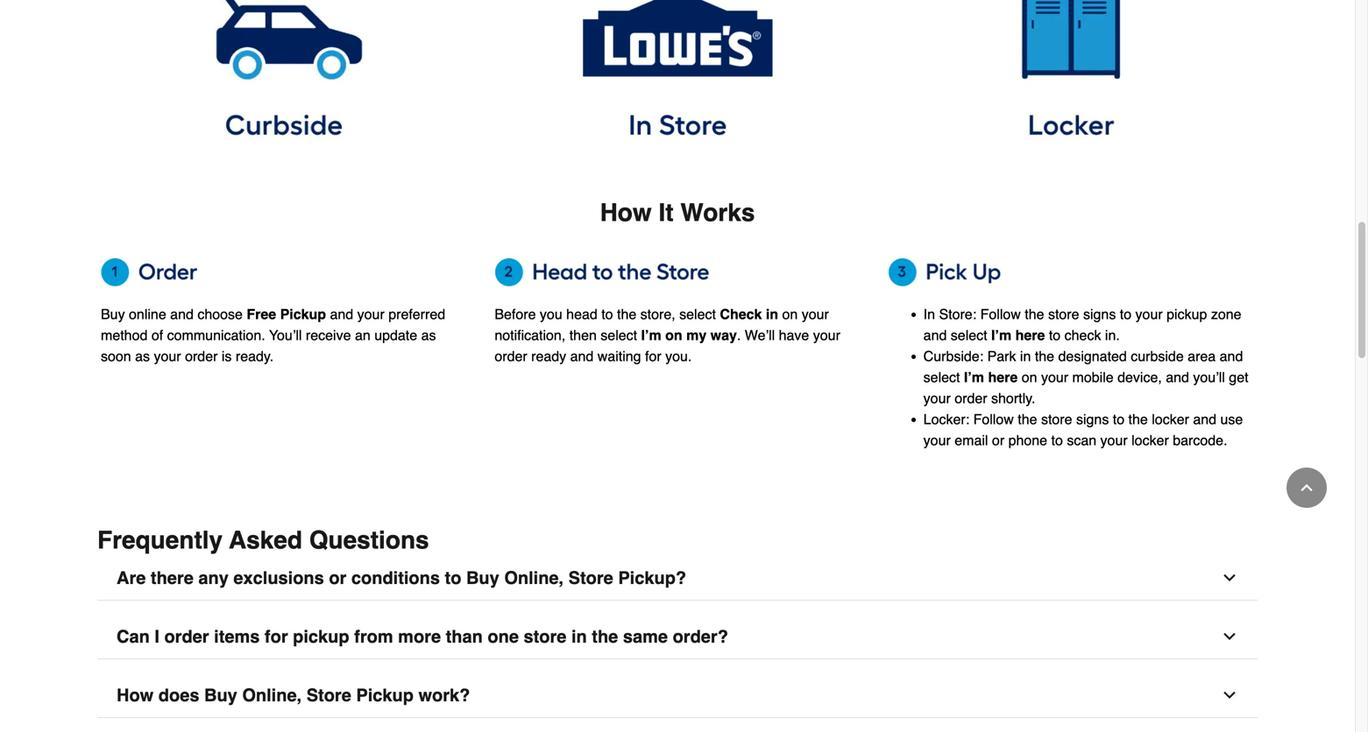 Task type: describe. For each thing, give the bounding box(es) containing it.
on your mobile device, and you'll get your order shortly.
[[923, 369, 1249, 407]]

i
[[155, 627, 159, 647]]

mobile
[[1072, 369, 1114, 386]]

i'm here to check in.
[[991, 327, 1120, 344]]

locker: follow the store signs to the locker and use your email or phone to scan your locker barcode.
[[923, 412, 1243, 449]]

the inside in store: follow the store signs to your pickup zone and select
[[1025, 306, 1044, 323]]

are
[[117, 568, 146, 589]]

device,
[[1118, 369, 1162, 386]]

you.
[[665, 348, 692, 365]]

buy inside how does buy online, store pickup work? button
[[204, 686, 237, 706]]

select inside in store: follow the store signs to your pickup zone and select
[[951, 327, 987, 344]]

receive
[[306, 327, 351, 344]]

head
[[566, 306, 598, 323]]

you'll
[[269, 327, 302, 344]]

can i order items for pickup from more than one store in the same order? button
[[97, 615, 1258, 660]]

here for i'm here to check in.
[[1015, 327, 1045, 344]]

and inside and your preferred method of communication. you'll receive an update as soon as your order is ready.
[[330, 306, 353, 323]]

in
[[923, 306, 935, 323]]

you'll
[[1193, 369, 1225, 386]]

are there any exclusions or conditions to buy online, store pickup?
[[117, 568, 686, 589]]

designated
[[1058, 348, 1127, 365]]

get
[[1229, 369, 1249, 386]]

1 vertical spatial store
[[306, 686, 351, 706]]

frequently
[[97, 527, 223, 555]]

there
[[151, 568, 194, 589]]

select inside on your notification, then select
[[601, 327, 637, 344]]

0 horizontal spatial as
[[135, 348, 150, 365]]

buy inside are there any exclusions or conditions to buy online, store pickup? button
[[466, 568, 499, 589]]

zone
[[1211, 306, 1242, 323]]

0 vertical spatial in
[[766, 306, 778, 323]]

store inside in store: follow the store signs to your pickup zone and select
[[1048, 306, 1079, 323]]

have
[[779, 327, 809, 344]]

in inside "button"
[[571, 627, 587, 647]]

your right "scan"
[[1100, 433, 1128, 449]]

1 horizontal spatial online,
[[504, 568, 564, 589]]

buy online and choose free pickup
[[101, 306, 326, 323]]

to inside in store: follow the store signs to your pickup zone and select
[[1120, 306, 1132, 323]]

i'm for i'm on my way
[[641, 327, 661, 344]]

waiting
[[598, 348, 641, 365]]

i'm on my way
[[641, 327, 737, 344]]

pickup inside in store: follow the store signs to your pickup zone and select
[[1167, 306, 1207, 323]]

and inside in store: follow the store signs to your pickup zone and select
[[923, 327, 947, 344]]

preferred
[[388, 306, 445, 323]]

to left "scan"
[[1051, 433, 1063, 449]]

and inside the . we'll have your order ready and waiting for you.
[[570, 348, 594, 365]]

to inside are there any exclusions or conditions to buy online, store pickup? button
[[445, 568, 461, 589]]

method
[[101, 327, 148, 344]]

choose
[[197, 306, 243, 323]]

ready.
[[236, 348, 274, 365]]

curbside: park in the designated curbside area and select
[[923, 348, 1243, 386]]

notification,
[[495, 327, 566, 344]]

curbside
[[1131, 348, 1184, 365]]

to left check
[[1049, 327, 1061, 344]]

same
[[623, 627, 668, 647]]

head to store. image
[[495, 259, 860, 287]]

you
[[540, 306, 562, 323]]

your left 'mobile'
[[1041, 369, 1068, 386]]

chevron up image
[[1298, 479, 1316, 497]]

in store: follow the store signs to your pickup zone and select
[[923, 306, 1242, 344]]

before
[[495, 306, 536, 323]]

work?
[[419, 686, 470, 706]]

ready
[[531, 348, 566, 365]]

communication.
[[167, 327, 265, 344]]

online
[[129, 306, 166, 323]]

the down "device,"
[[1128, 412, 1148, 428]]

0 vertical spatial as
[[421, 327, 436, 344]]

works
[[680, 199, 755, 227]]

order inside and your preferred method of communication. you'll receive an update as soon as your order is ready.
[[185, 348, 218, 365]]

an icon of a car with the tailgate open. image
[[101, 0, 467, 143]]

more
[[398, 627, 441, 647]]

the up phone
[[1018, 412, 1037, 428]]

signs inside locker: follow the store signs to the locker and use your email or phone to scan your locker barcode.
[[1076, 412, 1109, 428]]

store inside locker: follow the store signs to the locker and use your email or phone to scan your locker barcode.
[[1041, 412, 1072, 428]]

your down locker:
[[923, 433, 951, 449]]

chevron down image
[[1221, 687, 1238, 705]]

we'll
[[745, 327, 775, 344]]

or inside button
[[329, 568, 346, 589]]

is
[[222, 348, 232, 365]]

then
[[569, 327, 597, 344]]

items
[[214, 627, 260, 647]]

can i order items for pickup from more than one store in the same order?
[[117, 627, 728, 647]]

your up locker:
[[923, 391, 951, 407]]

how does buy online, store pickup work? button
[[97, 674, 1258, 719]]

the inside "button"
[[592, 627, 618, 647]]

shortly.
[[991, 391, 1035, 407]]

pickup inside "button"
[[293, 627, 349, 647]]

. we'll have your order ready and waiting for you.
[[495, 327, 840, 365]]

your down of
[[154, 348, 181, 365]]

your up an
[[357, 306, 385, 323]]

before you head to the store, select check in
[[495, 306, 778, 323]]

i'm for i'm here
[[964, 369, 984, 386]]

it
[[659, 199, 674, 227]]

select up my
[[679, 306, 716, 323]]

pickup?
[[618, 568, 686, 589]]

than
[[446, 627, 483, 647]]

and inside locker: follow the store signs to the locker and use your email or phone to scan your locker barcode.
[[1193, 412, 1217, 428]]

pickup for store
[[356, 686, 414, 706]]



Task type: vqa. For each thing, say whether or not it's contained in the screenshot.
Easy
no



Task type: locate. For each thing, give the bounding box(es) containing it.
store up "scan"
[[1041, 412, 1072, 428]]

for
[[645, 348, 661, 365], [265, 627, 288, 647]]

pick up. image
[[888, 259, 1254, 287]]

i'm down curbside:
[[964, 369, 984, 386]]

way
[[711, 327, 737, 344]]

0 vertical spatial pickup
[[280, 306, 326, 323]]

1 vertical spatial or
[[329, 568, 346, 589]]

how left does
[[117, 686, 154, 706]]

from
[[354, 627, 393, 647]]

chevron down image
[[1221, 570, 1238, 587], [1221, 628, 1238, 646]]

in up we'll
[[766, 306, 778, 323]]

my
[[686, 327, 707, 344]]

.
[[737, 327, 741, 344]]

0 vertical spatial buy
[[101, 306, 125, 323]]

any
[[198, 568, 229, 589]]

store,
[[640, 306, 675, 323]]

follow inside in store: follow the store signs to your pickup zone and select
[[980, 306, 1021, 323]]

store inside "button"
[[524, 627, 567, 647]]

pickup inside button
[[356, 686, 414, 706]]

your inside in store: follow the store signs to your pickup zone and select
[[1135, 306, 1163, 323]]

0 vertical spatial pickup
[[1167, 306, 1207, 323]]

1 vertical spatial how
[[117, 686, 154, 706]]

0 vertical spatial follow
[[980, 306, 1021, 323]]

0 vertical spatial online,
[[504, 568, 564, 589]]

to up in.
[[1120, 306, 1132, 323]]

2 chevron down image from the top
[[1221, 628, 1238, 646]]

here
[[1015, 327, 1045, 344], [988, 369, 1018, 386]]

on up have
[[782, 306, 798, 323]]

1 vertical spatial store
[[1041, 412, 1072, 428]]

for right items on the left of the page
[[265, 627, 288, 647]]

on up you.
[[665, 327, 682, 344]]

on for on your mobile device, and you'll get your order shortly.
[[1022, 369, 1037, 386]]

order. image
[[101, 259, 467, 287]]

an icon of 2 blue lockers. image
[[888, 0, 1254, 143]]

how
[[600, 199, 652, 227], [117, 686, 154, 706]]

order?
[[673, 627, 728, 647]]

check
[[1065, 327, 1101, 344]]

order down i'm here
[[955, 391, 987, 407]]

select
[[679, 306, 716, 323], [601, 327, 637, 344], [951, 327, 987, 344], [923, 369, 960, 386]]

on up shortly.
[[1022, 369, 1037, 386]]

1 vertical spatial pickup
[[356, 686, 414, 706]]

and up get
[[1220, 348, 1243, 365]]

how for how it works
[[600, 199, 652, 227]]

follow inside locker: follow the store signs to the locker and use your email or phone to scan your locker barcode.
[[973, 412, 1014, 428]]

area
[[1188, 348, 1216, 365]]

follow down shortly.
[[973, 412, 1014, 428]]

select inside curbside: park in the designated curbside area and select
[[923, 369, 960, 386]]

1 vertical spatial chevron down image
[[1221, 628, 1238, 646]]

0 vertical spatial store
[[569, 568, 613, 589]]

i'm for i'm here to check in.
[[991, 327, 1012, 344]]

and inside curbside: park in the designated curbside area and select
[[1220, 348, 1243, 365]]

1 vertical spatial follow
[[973, 412, 1014, 428]]

0 horizontal spatial i'm
[[641, 327, 661, 344]]

store up i'm here to check in.
[[1048, 306, 1079, 323]]

1 horizontal spatial or
[[992, 433, 1005, 449]]

follow up park
[[980, 306, 1021, 323]]

follow
[[980, 306, 1021, 323], [973, 412, 1014, 428]]

scroll to top element
[[1287, 468, 1327, 508]]

on
[[782, 306, 798, 323], [665, 327, 682, 344], [1022, 369, 1037, 386]]

store
[[1048, 306, 1079, 323], [1041, 412, 1072, 428], [524, 627, 567, 647]]

your
[[357, 306, 385, 323], [802, 306, 829, 323], [1135, 306, 1163, 323], [813, 327, 840, 344], [154, 348, 181, 365], [1041, 369, 1068, 386], [923, 391, 951, 407], [923, 433, 951, 449], [1100, 433, 1128, 449]]

how for how does buy online, store pickup work?
[[117, 686, 154, 706]]

1 horizontal spatial as
[[421, 327, 436, 344]]

0 vertical spatial how
[[600, 199, 652, 227]]

i'm here
[[964, 369, 1018, 386]]

signs up "scan"
[[1076, 412, 1109, 428]]

and right online
[[170, 306, 194, 323]]

0 horizontal spatial on
[[665, 327, 682, 344]]

for inside the . we'll have your order ready and waiting for you.
[[645, 348, 661, 365]]

soon
[[101, 348, 131, 365]]

2 vertical spatial in
[[571, 627, 587, 647]]

how does buy online, store pickup work?
[[117, 686, 470, 706]]

in inside curbside: park in the designated curbside area and select
[[1020, 348, 1031, 365]]

phone
[[1008, 433, 1047, 449]]

frequently asked questions
[[97, 527, 429, 555]]

1 horizontal spatial pickup
[[1167, 306, 1207, 323]]

the up i'm here to check in.
[[1025, 306, 1044, 323]]

as right soon
[[135, 348, 150, 365]]

order inside "button"
[[164, 627, 209, 647]]

0 horizontal spatial pickup
[[293, 627, 349, 647]]

curbside:
[[923, 348, 984, 365]]

online,
[[504, 568, 564, 589], [242, 686, 302, 706]]

select up waiting
[[601, 327, 637, 344]]

in left same
[[571, 627, 587, 647]]

order
[[185, 348, 218, 365], [495, 348, 527, 365], [955, 391, 987, 407], [164, 627, 209, 647]]

signs
[[1083, 306, 1116, 323], [1076, 412, 1109, 428]]

pickup
[[1167, 306, 1207, 323], [293, 627, 349, 647]]

here down park
[[988, 369, 1018, 386]]

can
[[117, 627, 150, 647]]

buy up than
[[466, 568, 499, 589]]

for inside "button"
[[265, 627, 288, 647]]

1 vertical spatial on
[[665, 327, 682, 344]]

store:
[[939, 306, 976, 323]]

order inside on your mobile device, and you'll get your order shortly.
[[955, 391, 987, 407]]

buy right does
[[204, 686, 237, 706]]

1 horizontal spatial on
[[782, 306, 798, 323]]

0 horizontal spatial pickup
[[280, 306, 326, 323]]

1 vertical spatial online,
[[242, 686, 302, 706]]

update
[[374, 327, 417, 344]]

1 horizontal spatial in
[[766, 306, 778, 323]]

barcode.
[[1173, 433, 1227, 449]]

0 vertical spatial store
[[1048, 306, 1079, 323]]

the down i'm here to check in.
[[1035, 348, 1054, 365]]

0 horizontal spatial store
[[306, 686, 351, 706]]

chevron down image for are there any exclusions or conditions to buy online, store pickup?
[[1221, 570, 1238, 587]]

exclusions
[[233, 568, 324, 589]]

0 vertical spatial chevron down image
[[1221, 570, 1238, 587]]

pickup left from
[[293, 627, 349, 647]]

order down notification,
[[495, 348, 527, 365]]

0 horizontal spatial for
[[265, 627, 288, 647]]

to
[[601, 306, 613, 323], [1120, 306, 1132, 323], [1049, 327, 1061, 344], [1113, 412, 1125, 428], [1051, 433, 1063, 449], [445, 568, 461, 589]]

or down questions
[[329, 568, 346, 589]]

in right park
[[1020, 348, 1031, 365]]

to right conditions
[[445, 568, 461, 589]]

and down curbside
[[1166, 369, 1189, 386]]

your right have
[[813, 327, 840, 344]]

in
[[766, 306, 778, 323], [1020, 348, 1031, 365], [571, 627, 587, 647]]

your up have
[[802, 306, 829, 323]]

buy up the method
[[101, 306, 125, 323]]

locker up barcode.
[[1152, 412, 1189, 428]]

in.
[[1105, 327, 1120, 344]]

0 vertical spatial on
[[782, 306, 798, 323]]

1 vertical spatial for
[[265, 627, 288, 647]]

2 horizontal spatial i'm
[[991, 327, 1012, 344]]

1 horizontal spatial i'm
[[964, 369, 984, 386]]

of
[[151, 327, 163, 344]]

1 vertical spatial buy
[[466, 568, 499, 589]]

order inside the . we'll have your order ready and waiting for you.
[[495, 348, 527, 365]]

and up receive
[[330, 306, 353, 323]]

check
[[720, 306, 762, 323]]

here for i'm here
[[988, 369, 1018, 386]]

one
[[488, 627, 519, 647]]

or inside locker: follow the store signs to the locker and use your email or phone to scan your locker barcode.
[[992, 433, 1005, 449]]

0 horizontal spatial or
[[329, 568, 346, 589]]

on for on your notification, then select
[[782, 306, 798, 323]]

0 vertical spatial or
[[992, 433, 1005, 449]]

1 chevron down image from the top
[[1221, 570, 1238, 587]]

1 horizontal spatial how
[[600, 199, 652, 227]]

store
[[569, 568, 613, 589], [306, 686, 351, 706]]

1 horizontal spatial buy
[[204, 686, 237, 706]]

are there any exclusions or conditions to buy online, store pickup? button
[[97, 557, 1258, 601]]

the inside curbside: park in the designated curbside area and select
[[1035, 348, 1054, 365]]

0 vertical spatial locker
[[1152, 412, 1189, 428]]

asked
[[229, 527, 302, 555]]

how left it
[[600, 199, 652, 227]]

0 vertical spatial signs
[[1083, 306, 1116, 323]]

1 vertical spatial locker
[[1132, 433, 1169, 449]]

1 vertical spatial signs
[[1076, 412, 1109, 428]]

locker:
[[923, 412, 969, 428]]

or right email
[[992, 433, 1005, 449]]

email
[[955, 433, 988, 449]]

online, up one
[[504, 568, 564, 589]]

free
[[247, 306, 276, 323]]

0 horizontal spatial online,
[[242, 686, 302, 706]]

chevron down image inside are there any exclusions or conditions to buy online, store pickup? button
[[1221, 570, 1238, 587]]

your inside on your notification, then select
[[802, 306, 829, 323]]

chevron down image for can i order items for pickup from more than one store in the same order?
[[1221, 628, 1238, 646]]

use
[[1220, 412, 1243, 428]]

1 horizontal spatial for
[[645, 348, 661, 365]]

the left store, at the top of the page
[[617, 306, 637, 323]]

1 horizontal spatial pickup
[[356, 686, 414, 706]]

2 vertical spatial buy
[[204, 686, 237, 706]]

pickup for free
[[280, 306, 326, 323]]

to down on your mobile device, and you'll get your order shortly.
[[1113, 412, 1125, 428]]

and down the then
[[570, 348, 594, 365]]

2 horizontal spatial in
[[1020, 348, 1031, 365]]

signs up in.
[[1083, 306, 1116, 323]]

and down in
[[923, 327, 947, 344]]

store right one
[[524, 627, 567, 647]]

1 horizontal spatial store
[[569, 568, 613, 589]]

how inside button
[[117, 686, 154, 706]]

pickup left the "zone"
[[1167, 306, 1207, 323]]

how it works
[[600, 199, 755, 227]]

select down curbside:
[[923, 369, 960, 386]]

locker
[[1152, 412, 1189, 428], [1132, 433, 1169, 449]]

park
[[987, 348, 1016, 365]]

and inside on your mobile device, and you'll get your order shortly.
[[1166, 369, 1189, 386]]

and
[[170, 306, 194, 323], [330, 306, 353, 323], [923, 327, 947, 344], [570, 348, 594, 365], [1220, 348, 1243, 365], [1166, 369, 1189, 386], [1193, 412, 1217, 428]]

for left you.
[[645, 348, 661, 365]]

the left same
[[592, 627, 618, 647]]

order right i
[[164, 627, 209, 647]]

0 vertical spatial here
[[1015, 327, 1045, 344]]

2 vertical spatial store
[[524, 627, 567, 647]]

scan
[[1067, 433, 1097, 449]]

i'm down store, at the top of the page
[[641, 327, 661, 344]]

0 horizontal spatial buy
[[101, 306, 125, 323]]

0 vertical spatial for
[[645, 348, 661, 365]]

pickup
[[280, 306, 326, 323], [356, 686, 414, 706]]

here up park
[[1015, 327, 1045, 344]]

2 vertical spatial on
[[1022, 369, 1037, 386]]

1 vertical spatial in
[[1020, 348, 1031, 365]]

0 horizontal spatial how
[[117, 686, 154, 706]]

order left is
[[185, 348, 218, 365]]

on inside on your notification, then select
[[782, 306, 798, 323]]

select down 'store:'
[[951, 327, 987, 344]]

a lowe's gable icon. image
[[495, 0, 860, 143]]

0 horizontal spatial in
[[571, 627, 587, 647]]

conditions
[[351, 568, 440, 589]]

online, down items on the left of the page
[[242, 686, 302, 706]]

questions
[[309, 527, 429, 555]]

your inside the . we'll have your order ready and waiting for you.
[[813, 327, 840, 344]]

on your notification, then select
[[495, 306, 829, 344]]

pickup left work?
[[356, 686, 414, 706]]

1 vertical spatial as
[[135, 348, 150, 365]]

or
[[992, 433, 1005, 449], [329, 568, 346, 589]]

and up barcode.
[[1193, 412, 1217, 428]]

to right head
[[601, 306, 613, 323]]

i'm up park
[[991, 327, 1012, 344]]

2 horizontal spatial buy
[[466, 568, 499, 589]]

2 horizontal spatial on
[[1022, 369, 1037, 386]]

as down preferred
[[421, 327, 436, 344]]

your up curbside
[[1135, 306, 1163, 323]]

1 vertical spatial pickup
[[293, 627, 349, 647]]

does
[[158, 686, 199, 706]]

i'm
[[641, 327, 661, 344], [991, 327, 1012, 344], [964, 369, 984, 386]]

on inside on your mobile device, and you'll get your order shortly.
[[1022, 369, 1037, 386]]

an
[[355, 327, 371, 344]]

and your preferred method of communication. you'll receive an update as soon as your order is ready.
[[101, 306, 445, 365]]

1 vertical spatial here
[[988, 369, 1018, 386]]

signs inside in store: follow the store signs to your pickup zone and select
[[1083, 306, 1116, 323]]

chevron down image inside can i order items for pickup from more than one store in the same order? "button"
[[1221, 628, 1238, 646]]

locker left barcode.
[[1132, 433, 1169, 449]]

pickup up you'll
[[280, 306, 326, 323]]



